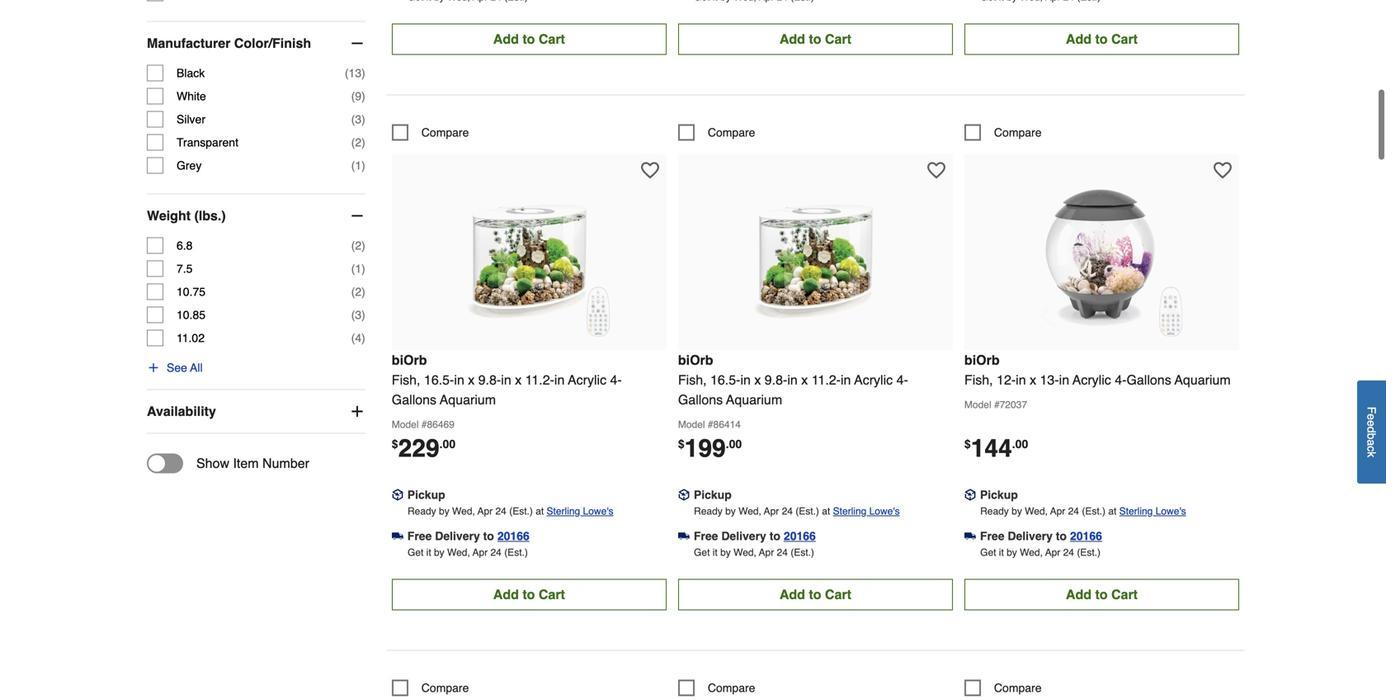 Task type: vqa. For each thing, say whether or not it's contained in the screenshot.


Task type: locate. For each thing, give the bounding box(es) containing it.
3 in from the left
[[555, 372, 565, 387]]

pickup down $ 144 .00
[[980, 488, 1018, 501]]

fish, for model # 86414
[[678, 372, 707, 387]]

2 horizontal spatial ready by wed, apr 24 (est.) at sterling lowe's
[[981, 505, 1187, 517]]

free for pickup icon related to 1st sterling lowe's 'button' from the left
[[408, 529, 432, 543]]

3 free delivery to 20166 from the left
[[980, 529, 1103, 543]]

2 horizontal spatial biorb
[[965, 352, 1000, 368]]

0 horizontal spatial #
[[422, 419, 427, 430]]

5 x from the left
[[1030, 372, 1037, 387]]

1 horizontal spatial 16.5-
[[711, 372, 741, 387]]

1 horizontal spatial ready
[[694, 505, 723, 517]]

black
[[177, 67, 205, 80]]

1 truck filled image from the left
[[392, 530, 403, 542]]

acrylic
[[568, 372, 607, 387], [855, 372, 893, 387], [1073, 372, 1112, 387]]

.00 down 86414
[[726, 437, 742, 451]]

( 1 ) down the 9
[[351, 159, 365, 172]]

1
[[355, 159, 362, 172], [355, 262, 362, 275]]

2 .00 from the left
[[726, 437, 742, 451]]

( for silver
[[351, 113, 355, 126]]

get it by wed, apr 24 (est.) for 20166 button related to first sterling lowe's 'button' from right
[[981, 547, 1101, 558]]

1 horizontal spatial $
[[678, 437, 685, 451]]

5014758657 element
[[678, 124, 756, 141]]

1 horizontal spatial fish,
[[678, 372, 707, 387]]

1 horizontal spatial .00
[[726, 437, 742, 451]]

it
[[426, 547, 431, 558], [713, 547, 718, 558], [999, 547, 1004, 558]]

1 1 from the top
[[355, 159, 362, 172]]

0 vertical spatial minus image
[[349, 35, 365, 52]]

3 down ( 9 )
[[355, 113, 362, 126]]

get it by wed, apr 24 (est.) for 2nd sterling lowe's 'button' from the right's 20166 button
[[694, 547, 815, 558]]

0 horizontal spatial biorb fish, 16.5-in x 9.8-in x 11.2-in acrylic 4- gallons aquarium
[[392, 352, 622, 407]]

e up d
[[1366, 414, 1379, 420]]

1 down the 9
[[355, 159, 362, 172]]

$ down the model # 72037
[[965, 437, 971, 451]]

( 9 )
[[351, 90, 365, 103]]

0 horizontal spatial sterling
[[547, 505, 580, 517]]

free delivery to 20166 for 20166 button related to first sterling lowe's 'button' from right
[[980, 529, 1103, 543]]

acrylic for 86414
[[855, 372, 893, 387]]

0 horizontal spatial truck filled image
[[392, 530, 403, 542]]

1 pickup from the left
[[408, 488, 445, 501]]

2 in from the left
[[501, 372, 512, 387]]

fish, left 12-
[[965, 372, 993, 387]]

aquarium inside "biorb fish, 12-in x 13-in acrylic 4-gallons aquarium"
[[1175, 372, 1231, 387]]

minus image inside manufacturer color/finish button
[[349, 35, 365, 52]]

1 2 from the top
[[355, 136, 362, 149]]

biorb for model # 72037
[[965, 352, 1000, 368]]

biorb
[[392, 352, 427, 368], [678, 352, 714, 368], [965, 352, 1000, 368]]

0 horizontal spatial biorb
[[392, 352, 427, 368]]

2 get from the left
[[694, 547, 710, 558]]

0 horizontal spatial gallons
[[392, 392, 437, 407]]

2 ) from the top
[[362, 90, 365, 103]]

plus image left see
[[147, 361, 160, 374]]

get it by wed, apr 24 (est.) for 1st sterling lowe's 'button' from the left 20166 button
[[408, 547, 528, 558]]

2 horizontal spatial truck filled image
[[965, 530, 976, 542]]

compare inside 5014758657 "element"
[[708, 126, 756, 139]]

truck filled image for pickup icon related to 1st sterling lowe's 'button' from the left
[[392, 530, 403, 542]]

2 pickup from the left
[[694, 488, 732, 501]]

compare inside 5014758709 'element'
[[422, 681, 469, 694]]

aquarium
[[1175, 372, 1231, 387], [440, 392, 496, 407], [726, 392, 783, 407]]

compare for 5014758733 element
[[708, 681, 756, 694]]

1 horizontal spatial pickup
[[694, 488, 732, 501]]

2 horizontal spatial 4-
[[1115, 372, 1127, 387]]

11.02
[[177, 331, 205, 345]]

.00 down 86469
[[440, 437, 456, 451]]

12-
[[997, 372, 1016, 387]]

1 horizontal spatial lowe's
[[870, 505, 900, 517]]

x
[[468, 372, 475, 387], [515, 372, 522, 387], [755, 372, 761, 387], [802, 372, 808, 387], [1030, 372, 1037, 387]]

get it by wed, apr 24 (est.)
[[408, 547, 528, 558], [694, 547, 815, 558], [981, 547, 1101, 558]]

) for black
[[362, 67, 365, 80]]

ready by wed, apr 24 (est.) at sterling lowe's for 2nd sterling lowe's 'button' from the right's 20166 button
[[694, 505, 900, 517]]

biorb for model # 86414
[[678, 352, 714, 368]]

2 get it by wed, apr 24 (est.) from the left
[[694, 547, 815, 558]]

model up 199
[[678, 419, 705, 430]]

1 horizontal spatial ready by wed, apr 24 (est.) at sterling lowe's
[[694, 505, 900, 517]]

delivery
[[435, 529, 480, 543], [722, 529, 767, 543], [1008, 529, 1053, 543]]

pickup
[[408, 488, 445, 501], [694, 488, 732, 501], [980, 488, 1018, 501]]

get for pickup icon associated with 2nd sterling lowe's 'button' from the right
[[694, 547, 710, 558]]

$ down model # 86469
[[392, 437, 398, 451]]

0 horizontal spatial 9.8-
[[478, 372, 501, 387]]

2 horizontal spatial 20166 button
[[1070, 528, 1103, 544]]

ready down $ 144 .00
[[981, 505, 1009, 517]]

2 horizontal spatial pickup image
[[965, 489, 976, 501]]

2 horizontal spatial aquarium
[[1175, 372, 1231, 387]]

( 3 ) up the ( 4 )
[[351, 308, 365, 322]]

white
[[177, 90, 206, 103]]

16.5- for 86414
[[711, 372, 741, 387]]

1 horizontal spatial 4-
[[897, 372, 909, 387]]

$
[[392, 437, 398, 451], [678, 437, 685, 451], [965, 437, 971, 451]]

at
[[536, 505, 544, 517], [822, 505, 831, 517], [1109, 505, 1117, 517]]

0 horizontal spatial pickup
[[408, 488, 445, 501]]

fish,
[[392, 372, 420, 387], [678, 372, 707, 387], [965, 372, 993, 387]]

2 fish, from the left
[[678, 372, 707, 387]]

$ down model # 86414
[[678, 437, 685, 451]]

availability button
[[147, 390, 365, 433]]

72037
[[1000, 399, 1028, 411]]

grey
[[177, 159, 202, 172]]

truck filled image for first sterling lowe's 'button' from right pickup icon
[[965, 530, 976, 542]]

biorb fish, 16.5-in x 9.8-in x 11.2-in acrylic 4- gallons aquarium
[[392, 352, 622, 407], [678, 352, 909, 407]]

1 ready from the left
[[408, 505, 436, 517]]

1 horizontal spatial get
[[694, 547, 710, 558]]

biorb up 12-
[[965, 352, 1000, 368]]

show item number element
[[147, 454, 309, 473]]

2 horizontal spatial gallons
[[1127, 372, 1172, 387]]

2 ( 2 ) from the top
[[351, 239, 365, 252]]

4 x from the left
[[802, 372, 808, 387]]

3
[[355, 113, 362, 126], [355, 308, 362, 322]]

24
[[496, 505, 507, 517], [782, 505, 793, 517], [1068, 505, 1080, 517], [491, 547, 502, 558], [777, 547, 788, 558], [1064, 547, 1075, 558]]

( 1 )
[[351, 159, 365, 172], [351, 262, 365, 275]]

( 1 ) up the ( 4 )
[[351, 262, 365, 275]]

0 horizontal spatial .00
[[440, 437, 456, 451]]

in
[[454, 372, 465, 387], [501, 372, 512, 387], [555, 372, 565, 387], [741, 372, 751, 387], [788, 372, 798, 387], [841, 372, 851, 387], [1016, 372, 1026, 387], [1059, 372, 1070, 387]]

20166 button for 2nd sterling lowe's 'button' from the right
[[784, 528, 816, 544]]

truck filled image
[[392, 530, 403, 542], [678, 530, 690, 542], [965, 530, 976, 542]]

8 ) from the top
[[362, 285, 365, 298]]

)
[[362, 67, 365, 80], [362, 90, 365, 103], [362, 113, 365, 126], [362, 136, 365, 149], [362, 159, 365, 172], [362, 239, 365, 252], [362, 262, 365, 275], [362, 285, 365, 298], [362, 308, 365, 322], [362, 331, 365, 345]]

0 vertical spatial ( 3 )
[[351, 113, 365, 126]]

1 horizontal spatial get it by wed, apr 24 (est.)
[[694, 547, 815, 558]]

1 horizontal spatial sterling
[[833, 505, 867, 517]]

1 acrylic from the left
[[568, 372, 607, 387]]

1 vertical spatial 1
[[355, 262, 362, 275]]

2 horizontal spatial get
[[981, 547, 997, 558]]

heart outline image
[[1214, 161, 1232, 179]]

wed,
[[452, 505, 475, 517], [739, 505, 762, 517], [1025, 505, 1048, 517], [447, 547, 470, 558], [734, 547, 757, 558], [1020, 547, 1043, 558]]

compare inside 5014758733 element
[[708, 681, 756, 694]]

2 heart outline image from the left
[[928, 161, 946, 179]]

free for first sterling lowe's 'button' from right pickup icon
[[980, 529, 1005, 543]]

1 horizontal spatial truck filled image
[[678, 530, 690, 542]]

minus image for manufacturer color/finish
[[349, 35, 365, 52]]

2 horizontal spatial it
[[999, 547, 1004, 558]]

ready
[[408, 505, 436, 517], [694, 505, 723, 517], [981, 505, 1009, 517]]

2 20166 from the left
[[784, 529, 816, 543]]

(
[[345, 67, 349, 80], [351, 90, 355, 103], [351, 113, 355, 126], [351, 136, 355, 149], [351, 159, 355, 172], [351, 239, 355, 252], [351, 262, 355, 275], [351, 285, 355, 298], [351, 308, 355, 322], [351, 331, 355, 345]]

7 ) from the top
[[362, 262, 365, 275]]

4- for 86414
[[897, 372, 909, 387]]

1 11.2- from the left
[[525, 372, 555, 387]]

2 2 from the top
[[355, 239, 362, 252]]

0 horizontal spatial free
[[408, 529, 432, 543]]

transparent
[[177, 136, 239, 149]]

# down 12-
[[994, 399, 1000, 411]]

3 $ from the left
[[965, 437, 971, 451]]

.00 inside $ 199 .00
[[726, 437, 742, 451]]

1 horizontal spatial #
[[708, 419, 714, 430]]

3 free from the left
[[980, 529, 1005, 543]]

3 get it by wed, apr 24 (est.) from the left
[[981, 547, 1101, 558]]

ready down $ 229 .00 at bottom
[[408, 505, 436, 517]]

silver
[[177, 113, 206, 126]]

0 horizontal spatial ready by wed, apr 24 (est.) at sterling lowe's
[[408, 505, 614, 517]]

3 pickup image from the left
[[965, 489, 976, 501]]

1 horizontal spatial acrylic
[[855, 372, 893, 387]]

see
[[167, 361, 187, 374]]

2 biorb fish, 16.5-in x 9.8-in x 11.2-in acrylic 4-gallons aquarium image from the left
[[725, 162, 907, 344]]

model
[[965, 399, 992, 411], [392, 419, 419, 430], [678, 419, 705, 430]]

1 horizontal spatial biorb fish, 16.5-in x 9.8-in x 11.2-in acrylic 4-gallons aquarium image
[[725, 162, 907, 344]]

1 biorb fish, 16.5-in x 9.8-in x 11.2-in acrylic 4- gallons aquarium from the left
[[392, 352, 622, 407]]

3 20166 button from the left
[[1070, 528, 1103, 544]]

to
[[523, 31, 535, 47], [809, 31, 822, 47], [1096, 31, 1108, 47], [483, 529, 494, 543], [770, 529, 781, 543], [1056, 529, 1067, 543], [523, 587, 535, 602], [809, 587, 822, 602], [1096, 587, 1108, 602]]

( 1 ) for 7.5
[[351, 262, 365, 275]]

4- for 86469
[[610, 372, 622, 387]]

1 minus image from the top
[[349, 35, 365, 52]]

6 ) from the top
[[362, 239, 365, 252]]

20166 button for 1st sterling lowe's 'button' from the left
[[498, 528, 530, 544]]

1 at from the left
[[536, 505, 544, 517]]

0 horizontal spatial it
[[426, 547, 431, 558]]

1 ( 1 ) from the top
[[351, 159, 365, 172]]

) for 6.8
[[362, 239, 365, 252]]

1 .00 from the left
[[440, 437, 456, 451]]

5 in from the left
[[788, 372, 798, 387]]

3 sterling from the left
[[1120, 505, 1153, 517]]

0 horizontal spatial model
[[392, 419, 419, 430]]

x for model # 72037
[[1030, 372, 1037, 387]]

biorb fish, 12-in x 13-in acrylic 4-gallons aquarium image
[[1011, 162, 1193, 344]]

model left 72037
[[965, 399, 992, 411]]

biorb fish, 16.5-in x 9.8-in x 11.2-in acrylic 4- gallons aquarium up 86414
[[678, 352, 909, 407]]

minus image inside weight (lbs.) "button"
[[349, 208, 365, 224]]

e
[[1366, 414, 1379, 420], [1366, 420, 1379, 427]]

2 horizontal spatial delivery
[[1008, 529, 1053, 543]]

2 acrylic from the left
[[855, 372, 893, 387]]

3 x from the left
[[755, 372, 761, 387]]

2 3 from the top
[[355, 308, 362, 322]]

pickup image
[[392, 489, 403, 501], [678, 489, 690, 501], [965, 489, 976, 501]]

ready by wed, apr 24 (est.) at sterling lowe's for 1st sterling lowe's 'button' from the left 20166 button
[[408, 505, 614, 517]]

gallons
[[1127, 372, 1172, 387], [392, 392, 437, 407], [678, 392, 723, 407]]

ready by wed, apr 24 (est.) at sterling lowe's
[[408, 505, 614, 517], [694, 505, 900, 517], [981, 505, 1187, 517]]

pickup image down 199
[[678, 489, 690, 501]]

5 ) from the top
[[362, 159, 365, 172]]

( 3 ) for silver
[[351, 113, 365, 126]]

13-
[[1040, 372, 1059, 387]]

biorb up model # 86469
[[392, 352, 427, 368]]

0 vertical spatial 1
[[355, 159, 362, 172]]

1 in from the left
[[454, 372, 465, 387]]

2 horizontal spatial fish,
[[965, 372, 993, 387]]

model up 229
[[392, 419, 419, 430]]

3 truck filled image from the left
[[965, 530, 976, 542]]

3 biorb from the left
[[965, 352, 1000, 368]]

gallons for model # 86414
[[678, 392, 723, 407]]

.00 for 199
[[726, 437, 742, 451]]

acrylic inside "biorb fish, 12-in x 13-in acrylic 4-gallons aquarium"
[[1073, 372, 1112, 387]]

weight (lbs.) button
[[147, 194, 365, 237]]

2 horizontal spatial free
[[980, 529, 1005, 543]]

.00
[[440, 437, 456, 451], [726, 437, 742, 451], [1012, 437, 1029, 451]]

0 horizontal spatial acrylic
[[568, 372, 607, 387]]

lowe's for 1st sterling lowe's 'button' from the left
[[583, 505, 614, 517]]

.00 inside $ 229 .00
[[440, 437, 456, 451]]

0 horizontal spatial plus image
[[147, 361, 160, 374]]

1 vertical spatial 2
[[355, 239, 362, 252]]

sterling
[[547, 505, 580, 517], [833, 505, 867, 517], [1120, 505, 1153, 517]]

fish, up model # 86469
[[392, 372, 420, 387]]

144
[[971, 434, 1012, 463]]

0 horizontal spatial 16.5-
[[424, 372, 454, 387]]

3 pickup from the left
[[980, 488, 1018, 501]]

model # 86469
[[392, 419, 455, 430]]

2 horizontal spatial sterling lowe's button
[[1120, 503, 1187, 519]]

.00 down 72037
[[1012, 437, 1029, 451]]

.00 inside $ 144 .00
[[1012, 437, 1029, 451]]

plus image inside the "see all" button
[[147, 361, 160, 374]]

ready for pickup icon associated with 2nd sterling lowe's 'button' from the right
[[694, 505, 723, 517]]

( 3 ) for 10.85
[[351, 308, 365, 322]]

# up $ 229 .00 at bottom
[[422, 419, 427, 430]]

1 vertical spatial plus image
[[349, 403, 365, 420]]

minus image
[[349, 35, 365, 52], [349, 208, 365, 224]]

0 horizontal spatial 11.2-
[[525, 372, 555, 387]]

$ for 229
[[392, 437, 398, 451]]

model for model # 86469
[[392, 419, 419, 430]]

2 truck filled image from the left
[[678, 530, 690, 542]]

3 .00 from the left
[[1012, 437, 1029, 451]]

1 horizontal spatial biorb fish, 16.5-in x 9.8-in x 11.2-in acrylic 4- gallons aquarium
[[678, 352, 909, 407]]

$ for 199
[[678, 437, 685, 451]]

0 horizontal spatial heart outline image
[[641, 161, 659, 179]]

20166 button
[[498, 528, 530, 544], [784, 528, 816, 544], [1070, 528, 1103, 544]]

1 3 from the top
[[355, 113, 362, 126]]

compare
[[422, 126, 469, 139], [708, 126, 756, 139], [994, 126, 1042, 139], [422, 681, 469, 694], [708, 681, 756, 694], [994, 681, 1042, 694]]

it for first sterling lowe's 'button' from right pickup icon
[[999, 547, 1004, 558]]

add to cart
[[493, 31, 565, 47], [780, 31, 852, 47], [1066, 31, 1138, 47], [493, 587, 565, 602], [780, 587, 852, 602], [1066, 587, 1138, 602]]

1 heart outline image from the left
[[641, 161, 659, 179]]

2 ready from the left
[[694, 505, 723, 517]]

1 ( 3 ) from the top
[[351, 113, 365, 126]]

delivery for 20166 button related to first sterling lowe's 'button' from right
[[1008, 529, 1053, 543]]

at for 2nd sterling lowe's 'button' from the right
[[822, 505, 831, 517]]

2 horizontal spatial ready
[[981, 505, 1009, 517]]

1 horizontal spatial 11.2-
[[812, 372, 841, 387]]

1 horizontal spatial model
[[678, 419, 705, 430]]

3 lowe's from the left
[[1156, 505, 1187, 517]]

1 horizontal spatial free delivery to 20166
[[694, 529, 816, 543]]

gallons inside "biorb fish, 12-in x 13-in acrylic 4-gallons aquarium"
[[1127, 372, 1172, 387]]

4 ) from the top
[[362, 136, 365, 149]]

1 horizontal spatial 20166 button
[[784, 528, 816, 544]]

$ inside $ 229 .00
[[392, 437, 398, 451]]

1 lowe's from the left
[[583, 505, 614, 517]]

3 2 from the top
[[355, 285, 362, 298]]

3 up the ( 4 )
[[355, 308, 362, 322]]

add
[[493, 31, 519, 47], [780, 31, 805, 47], [1066, 31, 1092, 47], [493, 587, 519, 602], [780, 587, 805, 602], [1066, 587, 1092, 602]]

16.5-
[[424, 372, 454, 387], [711, 372, 741, 387]]

biorb fish, 16.5-in x 9.8-in x 11.2-in acrylic 4-gallons aquarium image
[[439, 162, 620, 344], [725, 162, 907, 344]]

pickup image down 229
[[392, 489, 403, 501]]

1 x from the left
[[468, 372, 475, 387]]

1 up the ( 4 )
[[355, 262, 362, 275]]

1 horizontal spatial it
[[713, 547, 718, 558]]

(est.)
[[509, 505, 533, 517], [796, 505, 819, 517], [1082, 505, 1106, 517], [504, 547, 528, 558], [791, 547, 815, 558], [1077, 547, 1101, 558]]

x inside "biorb fish, 12-in x 13-in acrylic 4-gallons aquarium"
[[1030, 372, 1037, 387]]

2 free from the left
[[694, 529, 718, 543]]

1 20166 button from the left
[[498, 528, 530, 544]]

2 1 from the top
[[355, 262, 362, 275]]

0 vertical spatial ( 1 )
[[351, 159, 365, 172]]

0 vertical spatial plus image
[[147, 361, 160, 374]]

1 sterling from the left
[[547, 505, 580, 517]]

( 3 ) down ( 9 )
[[351, 113, 365, 126]]

0 horizontal spatial at
[[536, 505, 544, 517]]

5014758709 element
[[392, 680, 469, 696]]

get
[[408, 547, 424, 558], [694, 547, 710, 558], [981, 547, 997, 558]]

2 ( 1 ) from the top
[[351, 262, 365, 275]]

2 4- from the left
[[897, 372, 909, 387]]

1 biorb fish, 16.5-in x 9.8-in x 11.2-in acrylic 4-gallons aquarium image from the left
[[439, 162, 620, 344]]

fish, up model # 86414
[[678, 372, 707, 387]]

compare inside 5014758673 'element'
[[994, 126, 1042, 139]]

apr
[[478, 505, 493, 517], [764, 505, 779, 517], [1051, 505, 1066, 517], [473, 547, 488, 558], [759, 547, 774, 558], [1046, 547, 1061, 558]]

0 horizontal spatial 20166
[[498, 529, 530, 543]]

actual price $229.00 element
[[392, 434, 456, 463]]

pickup down actual price $199.00 element
[[694, 488, 732, 501]]

0 horizontal spatial free delivery to 20166
[[408, 529, 530, 543]]

1 vertical spatial 3
[[355, 308, 362, 322]]

( for 10.75
[[351, 285, 355, 298]]

a
[[1366, 440, 1379, 446]]

0 horizontal spatial get
[[408, 547, 424, 558]]

ready by wed, apr 24 (est.) at sterling lowe's for 20166 button related to first sterling lowe's 'button' from right
[[981, 505, 1187, 517]]

2 horizontal spatial #
[[994, 399, 1000, 411]]

2 9.8- from the left
[[765, 372, 788, 387]]

by
[[439, 505, 450, 517], [726, 505, 736, 517], [1012, 505, 1022, 517], [434, 547, 445, 558], [721, 547, 731, 558], [1007, 547, 1017, 558]]

2 $ from the left
[[678, 437, 685, 451]]

( for 6.8
[[351, 239, 355, 252]]

1 free delivery to 20166 from the left
[[408, 529, 530, 543]]

1 delivery from the left
[[435, 529, 480, 543]]

3 fish, from the left
[[965, 372, 993, 387]]

1 horizontal spatial plus image
[[349, 403, 365, 420]]

0 horizontal spatial lowe's
[[583, 505, 614, 517]]

$ inside $ 199 .00
[[678, 437, 685, 451]]

plus image
[[147, 361, 160, 374], [349, 403, 365, 420]]

2 horizontal spatial $
[[965, 437, 971, 451]]

add to cart button
[[392, 23, 667, 55], [678, 23, 953, 55], [965, 23, 1240, 55], [392, 579, 667, 610], [678, 579, 953, 610], [965, 579, 1240, 610]]

3 get from the left
[[981, 547, 997, 558]]

( 2 ) for transparent
[[351, 136, 365, 149]]

( for white
[[351, 90, 355, 103]]

0 horizontal spatial fish,
[[392, 372, 420, 387]]

0 horizontal spatial biorb fish, 16.5-in x 9.8-in x 11.2-in acrylic 4-gallons aquarium image
[[439, 162, 620, 344]]

plus image left model # 86469
[[349, 403, 365, 420]]

1 horizontal spatial pickup image
[[678, 489, 690, 501]]

86414
[[714, 419, 741, 430]]

3 acrylic from the left
[[1073, 372, 1112, 387]]

free delivery to 20166 for 1st sterling lowe's 'button' from the left 20166 button
[[408, 529, 530, 543]]

minus image for weight (lbs.)
[[349, 208, 365, 224]]

2 horizontal spatial get it by wed, apr 24 (est.)
[[981, 547, 1101, 558]]

9
[[355, 90, 362, 103]]

heart outline image
[[641, 161, 659, 179], [928, 161, 946, 179]]

2 vertical spatial ( 2 )
[[351, 285, 365, 298]]

k
[[1366, 452, 1379, 458]]

e up 'b'
[[1366, 420, 1379, 427]]

compare inside 5014758631 element
[[422, 126, 469, 139]]

0 vertical spatial 2
[[355, 136, 362, 149]]

fish, inside "biorb fish, 12-in x 13-in acrylic 4-gallons aquarium"
[[965, 372, 993, 387]]

2 horizontal spatial model
[[965, 399, 992, 411]]

1 20166 from the left
[[498, 529, 530, 543]]

2 sterling from the left
[[833, 505, 867, 517]]

0 horizontal spatial delivery
[[435, 529, 480, 543]]

2 delivery from the left
[[722, 529, 767, 543]]

1 vertical spatial minus image
[[349, 208, 365, 224]]

20166
[[498, 529, 530, 543], [784, 529, 816, 543], [1070, 529, 1103, 543]]

biorb inside "biorb fish, 12-in x 13-in acrylic 4-gallons aquarium"
[[965, 352, 1000, 368]]

1 it from the left
[[426, 547, 431, 558]]

pickup down actual price $229.00 element
[[408, 488, 445, 501]]

ready down actual price $199.00 element
[[694, 505, 723, 517]]

( 2 )
[[351, 136, 365, 149], [351, 239, 365, 252], [351, 285, 365, 298]]

0 horizontal spatial sterling lowe's button
[[547, 503, 614, 519]]

0 horizontal spatial ready
[[408, 505, 436, 517]]

2
[[355, 136, 362, 149], [355, 239, 362, 252], [355, 285, 362, 298]]

biorb up model # 86414
[[678, 352, 714, 368]]

delivery for 2nd sterling lowe's 'button' from the right's 20166 button
[[722, 529, 767, 543]]

1 horizontal spatial delivery
[[722, 529, 767, 543]]

# up $ 199 .00
[[708, 419, 714, 430]]

$ inside $ 144 .00
[[965, 437, 971, 451]]

2 20166 button from the left
[[784, 528, 816, 544]]

# for 86469
[[422, 419, 427, 430]]

2 it from the left
[[713, 547, 718, 558]]

2 free delivery to 20166 from the left
[[694, 529, 816, 543]]

( 2 ) for 6.8
[[351, 239, 365, 252]]

9 ) from the top
[[362, 308, 365, 322]]

1 horizontal spatial at
[[822, 505, 831, 517]]

2 ready by wed, apr 24 (est.) at sterling lowe's from the left
[[694, 505, 900, 517]]

) for 10.75
[[362, 285, 365, 298]]

ready for first sterling lowe's 'button' from right pickup icon
[[981, 505, 1009, 517]]

0 vertical spatial ( 2 )
[[351, 136, 365, 149]]

free
[[408, 529, 432, 543], [694, 529, 718, 543], [980, 529, 1005, 543]]

ready for pickup icon related to 1st sterling lowe's 'button' from the left
[[408, 505, 436, 517]]

1 horizontal spatial free
[[694, 529, 718, 543]]

0 horizontal spatial $
[[392, 437, 398, 451]]

5014758631 element
[[392, 124, 469, 141]]

16.5- for 86469
[[424, 372, 454, 387]]

1 get from the left
[[408, 547, 424, 558]]

20166 for 20166 button related to first sterling lowe's 'button' from right
[[1070, 529, 1103, 543]]

manufacturer color/finish button
[[147, 22, 365, 65]]

2 sterling lowe's button from the left
[[833, 503, 900, 519]]

2 horizontal spatial pickup
[[980, 488, 1018, 501]]

0 horizontal spatial 4-
[[610, 372, 622, 387]]

1 e from the top
[[1366, 414, 1379, 420]]

2 horizontal spatial 20166
[[1070, 529, 1103, 543]]

9.8-
[[478, 372, 501, 387], [765, 372, 788, 387]]

1 horizontal spatial sterling lowe's button
[[833, 503, 900, 519]]

x for model # 86414
[[755, 372, 761, 387]]

16.5- up 86414
[[711, 372, 741, 387]]

pickup image down 144
[[965, 489, 976, 501]]

0 horizontal spatial 20166 button
[[498, 528, 530, 544]]

3 ready by wed, apr 24 (est.) at sterling lowe's from the left
[[981, 505, 1187, 517]]

2 pickup image from the left
[[678, 489, 690, 501]]

( for 7.5
[[351, 262, 355, 275]]

4-
[[610, 372, 622, 387], [897, 372, 909, 387], [1115, 372, 1127, 387]]

16.5- up 86469
[[424, 372, 454, 387]]

free delivery to 20166
[[408, 529, 530, 543], [694, 529, 816, 543], [980, 529, 1103, 543]]

lowe's
[[583, 505, 614, 517], [870, 505, 900, 517], [1156, 505, 1187, 517]]

3 ( 2 ) from the top
[[351, 285, 365, 298]]

1 vertical spatial ( 2 )
[[351, 239, 365, 252]]

sterling lowe's button
[[547, 503, 614, 519], [833, 503, 900, 519], [1120, 503, 1187, 519]]

2 vertical spatial 2
[[355, 285, 362, 298]]

2 biorb fish, 16.5-in x 9.8-in x 11.2-in acrylic 4- gallons aquarium from the left
[[678, 352, 909, 407]]

2 horizontal spatial .00
[[1012, 437, 1029, 451]]

2 horizontal spatial sterling
[[1120, 505, 1153, 517]]

5014758705 element
[[965, 680, 1042, 696]]

3 at from the left
[[1109, 505, 1117, 517]]

2 16.5- from the left
[[711, 372, 741, 387]]

0 vertical spatial 3
[[355, 113, 362, 126]]

2 biorb from the left
[[678, 352, 714, 368]]

1 4- from the left
[[610, 372, 622, 387]]

pickup for pickup icon related to 1st sterling lowe's 'button' from the left
[[408, 488, 445, 501]]

) for white
[[362, 90, 365, 103]]

3 ready from the left
[[981, 505, 1009, 517]]

1 horizontal spatial heart outline image
[[928, 161, 946, 179]]

compare inside 5014758705 "element"
[[994, 681, 1042, 694]]

biorb fish, 16.5-in x 9.8-in x 11.2-in acrylic 4- gallons aquarium up 86469
[[392, 352, 622, 407]]

2 horizontal spatial at
[[1109, 505, 1117, 517]]

aquarium for model # 86469
[[440, 392, 496, 407]]

1 get it by wed, apr 24 (est.) from the left
[[408, 547, 528, 558]]



Task type: describe. For each thing, give the bounding box(es) containing it.
1 for grey
[[355, 159, 362, 172]]

delivery for 1st sterling lowe's 'button' from the left 20166 button
[[435, 529, 480, 543]]

( for transparent
[[351, 136, 355, 149]]

) for 11.02
[[362, 331, 365, 345]]

3 for silver
[[355, 113, 362, 126]]

it for pickup icon associated with 2nd sterling lowe's 'button' from the right
[[713, 547, 718, 558]]

10.75
[[177, 285, 206, 298]]

pickup image for first sterling lowe's 'button' from right
[[965, 489, 976, 501]]

7.5
[[177, 262, 193, 275]]

$ 229 .00
[[392, 434, 456, 463]]

11.2- for 86414
[[812, 372, 841, 387]]

4 in from the left
[[741, 372, 751, 387]]

6 in from the left
[[841, 372, 851, 387]]

model for model # 72037
[[965, 399, 992, 411]]

f e e d b a c k button
[[1358, 381, 1387, 484]]

$ 199 .00
[[678, 434, 742, 463]]

7 in from the left
[[1016, 372, 1026, 387]]

manufacturer color/finish
[[147, 36, 311, 51]]

biorb fish, 16.5-in x 9.8-in x 11.2-in acrylic 4- gallons aquarium for 86414
[[678, 352, 909, 407]]

199
[[685, 434, 726, 463]]

biorb fish, 12-in x 13-in acrylic 4-gallons aquarium
[[965, 352, 1231, 387]]

model # 72037
[[965, 399, 1028, 411]]

( for grey
[[351, 159, 355, 172]]

b
[[1366, 433, 1379, 440]]

2 e from the top
[[1366, 420, 1379, 427]]

x for model # 86469
[[468, 372, 475, 387]]

biorb fish, 16.5-in x 9.8-in x 11.2-in acrylic 4- gallons aquarium for 86469
[[392, 352, 622, 407]]

8 in from the left
[[1059, 372, 1070, 387]]

acrylic for 86469
[[568, 372, 607, 387]]

item
[[233, 456, 259, 471]]

at for 1st sterling lowe's 'button' from the left
[[536, 505, 544, 517]]

aquarium for model # 86414
[[726, 392, 783, 407]]

(lbs.)
[[194, 208, 226, 223]]

all
[[190, 361, 203, 374]]

( 1 ) for grey
[[351, 159, 365, 172]]

2 for 6.8
[[355, 239, 362, 252]]

5014758733 element
[[678, 680, 756, 696]]

it for pickup icon related to 1st sterling lowe's 'button' from the left
[[426, 547, 431, 558]]

) for 10.85
[[362, 308, 365, 322]]

biorb for model # 86469
[[392, 352, 427, 368]]

3 for 10.85
[[355, 308, 362, 322]]

sterling for 1st sterling lowe's 'button' from the left
[[547, 505, 580, 517]]

show item number
[[196, 456, 309, 471]]

compare for 5014758673 'element'
[[994, 126, 1042, 139]]

# for 72037
[[994, 399, 1000, 411]]

4
[[355, 331, 362, 345]]

availability
[[147, 404, 216, 419]]

10.85
[[177, 308, 206, 322]]

see all
[[167, 361, 203, 374]]

pickup for first sterling lowe's 'button' from right pickup icon
[[980, 488, 1018, 501]]

6.8
[[177, 239, 193, 252]]

( 4 )
[[351, 331, 365, 345]]

pickup image for 1st sterling lowe's 'button' from the left
[[392, 489, 403, 501]]

actual price $144.00 element
[[965, 434, 1029, 463]]

) for 7.5
[[362, 262, 365, 275]]

2 x from the left
[[515, 372, 522, 387]]

show
[[196, 456, 229, 471]]

86469
[[427, 419, 455, 430]]

( 2 ) for 10.75
[[351, 285, 365, 298]]

.00 for 229
[[440, 437, 456, 451]]

9.8- for model # 86469
[[478, 372, 501, 387]]

229
[[398, 434, 440, 463]]

gallons for model # 86469
[[392, 392, 437, 407]]

free delivery to 20166 for 2nd sterling lowe's 'button' from the right's 20166 button
[[694, 529, 816, 543]]

actual price $199.00 element
[[678, 434, 742, 463]]

( for 10.85
[[351, 308, 355, 322]]

pickup image for 2nd sterling lowe's 'button' from the right
[[678, 489, 690, 501]]

4- inside "biorb fish, 12-in x 13-in acrylic 4-gallons aquarium"
[[1115, 372, 1127, 387]]

( 13 )
[[345, 67, 365, 80]]

d
[[1366, 427, 1379, 433]]

see all button
[[147, 360, 203, 376]]

sterling for 2nd sterling lowe's 'button' from the right
[[833, 505, 867, 517]]

5014758673 element
[[965, 124, 1042, 141]]

lowe's for first sterling lowe's 'button' from right
[[1156, 505, 1187, 517]]

20166 for 1st sterling lowe's 'button' from the left 20166 button
[[498, 529, 530, 543]]

fish, for model # 72037
[[965, 372, 993, 387]]

$ for 144
[[965, 437, 971, 451]]

manufacturer
[[147, 36, 231, 51]]

get for first sterling lowe's 'button' from right pickup icon
[[981, 547, 997, 558]]

3 sterling lowe's button from the left
[[1120, 503, 1187, 519]]

free for pickup icon associated with 2nd sterling lowe's 'button' from the right
[[694, 529, 718, 543]]

) for transparent
[[362, 136, 365, 149]]

sterling for first sterling lowe's 'button' from right
[[1120, 505, 1153, 517]]

compare for 5014758705 "element"
[[994, 681, 1042, 694]]

compare for 5014758657 "element" at the top of page
[[708, 126, 756, 139]]

weight (lbs.)
[[147, 208, 226, 223]]

truck filled image for pickup icon associated with 2nd sterling lowe's 'button' from the right
[[678, 530, 690, 542]]

# for 86414
[[708, 419, 714, 430]]

color/finish
[[234, 36, 311, 51]]

fish, for model # 86469
[[392, 372, 420, 387]]

pickup for pickup icon associated with 2nd sterling lowe's 'button' from the right
[[694, 488, 732, 501]]

c
[[1366, 446, 1379, 452]]

2 for 10.75
[[355, 285, 362, 298]]

model for model # 86414
[[678, 419, 705, 430]]

( for black
[[345, 67, 349, 80]]

13
[[349, 67, 362, 80]]

compare for 5014758709 'element'
[[422, 681, 469, 694]]

20166 for 2nd sterling lowe's 'button' from the right's 20166 button
[[784, 529, 816, 543]]

20166 button for first sterling lowe's 'button' from right
[[1070, 528, 1103, 544]]

plus image inside availability button
[[349, 403, 365, 420]]

f e e d b a c k
[[1366, 407, 1379, 458]]

1 for 7.5
[[355, 262, 362, 275]]

f
[[1366, 407, 1379, 414]]

$ 144 .00
[[965, 434, 1029, 463]]

number
[[262, 456, 309, 471]]

compare for 5014758631 element
[[422, 126, 469, 139]]

lowe's for 2nd sterling lowe's 'button' from the right
[[870, 505, 900, 517]]

model # 86414
[[678, 419, 741, 430]]

get for pickup icon related to 1st sterling lowe's 'button' from the left
[[408, 547, 424, 558]]

weight
[[147, 208, 191, 223]]

9.8- for model # 86414
[[765, 372, 788, 387]]

1 sterling lowe's button from the left
[[547, 503, 614, 519]]



